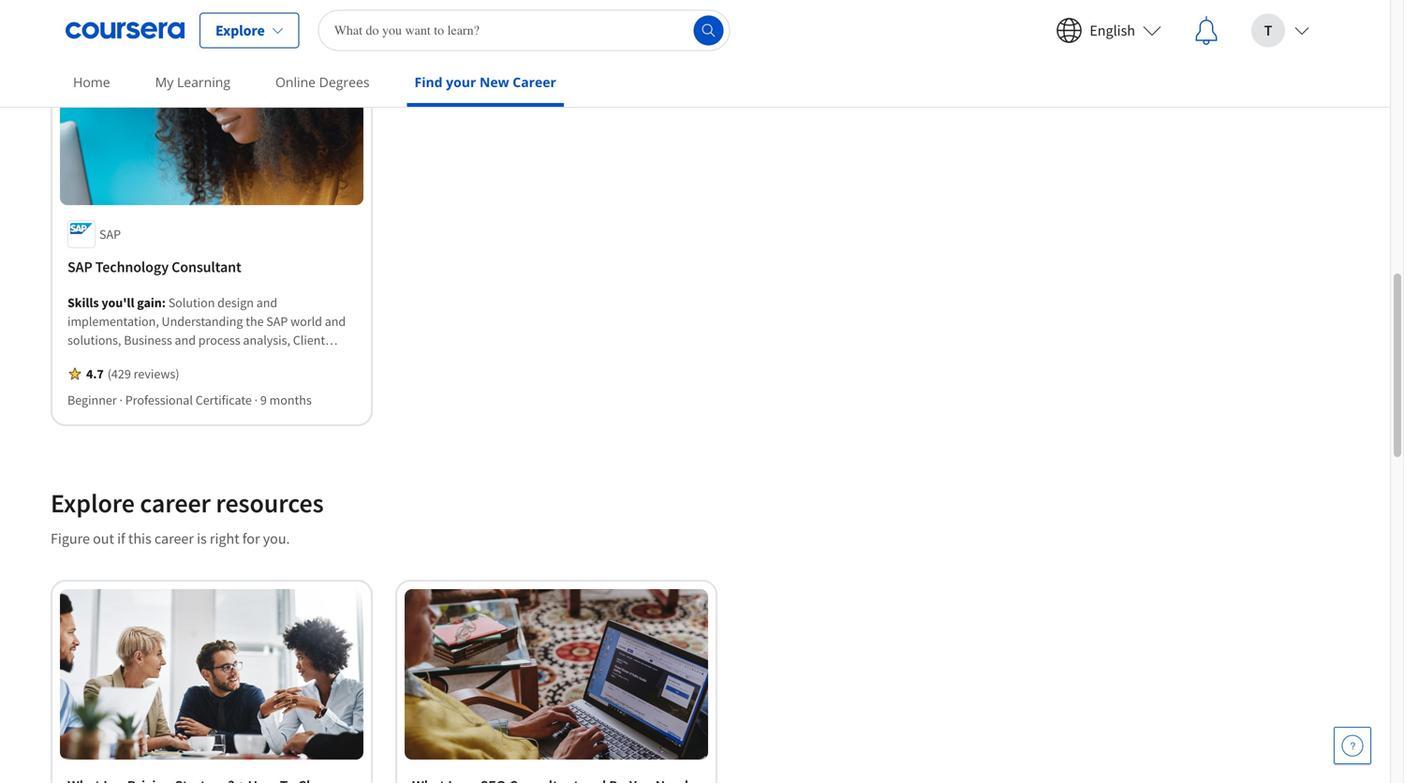 Task type: describe. For each thing, give the bounding box(es) containing it.
design
[[218, 294, 254, 311]]

find your new career
[[415, 73, 556, 91]]

sap up analysis,
[[266, 313, 288, 330]]

the
[[246, 313, 264, 330]]

months
[[269, 391, 312, 408]]

beginner
[[67, 391, 117, 408]]

online degrees
[[275, 73, 370, 91]]

and down the business
[[139, 350, 160, 367]]

0 vertical spatial your
[[446, 73, 476, 91]]

solution design and implementation, understanding the sap world and solutions, business and process analysis, client engagement and communication, how to launch and develop your sap career
[[67, 294, 346, 386]]

right
[[210, 529, 239, 548]]

english
[[1090, 21, 1135, 40]]

for
[[242, 529, 260, 548]]

beginner · professional certificate · 9 months
[[67, 391, 312, 408]]

resources
[[216, 486, 324, 519]]

2 vertical spatial career
[[154, 529, 194, 548]]

gain
[[137, 294, 162, 311]]

explore for explore career resources
[[51, 486, 135, 519]]

sap up skills
[[67, 257, 92, 276]]

world
[[291, 313, 322, 330]]

find your new career link
[[407, 61, 564, 107]]

skills you'll gain :
[[67, 294, 168, 311]]

certificate
[[196, 391, 252, 408]]

and down understanding
[[175, 331, 196, 348]]

coursera image
[[66, 15, 185, 45]]

develop
[[91, 369, 135, 386]]

4.7 (429 reviews)
[[86, 365, 179, 382]]

explore button
[[200, 13, 300, 48]]

solution
[[168, 294, 215, 311]]

explore career resources
[[51, 486, 324, 519]]

communication,
[[162, 350, 252, 367]]

engagement
[[67, 350, 136, 367]]

solutions,
[[67, 331, 121, 348]]

is
[[197, 529, 207, 548]]

sap technology consultant link
[[67, 256, 356, 278]]

sap up beginner · professional certificate · 9 months
[[165, 369, 187, 386]]

help center image
[[1342, 735, 1364, 757]]

t
[[1264, 21, 1273, 40]]

and right world
[[325, 313, 346, 330]]

out
[[93, 529, 114, 548]]

launch
[[296, 350, 334, 367]]



Task type: vqa. For each thing, say whether or not it's contained in the screenshot.
rightmost Your
yes



Task type: locate. For each thing, give the bounding box(es) containing it.
career
[[513, 73, 556, 91]]

What do you want to learn? text field
[[318, 10, 730, 51]]

·
[[119, 391, 123, 408], [254, 391, 258, 408]]

sap up technology
[[99, 226, 121, 242]]

understanding
[[162, 313, 243, 330]]

explore inside dropdown button
[[215, 21, 265, 40]]

0 horizontal spatial your
[[138, 369, 163, 386]]

professional
[[125, 391, 193, 408]]

you.
[[263, 529, 290, 548]]

1 vertical spatial career
[[140, 486, 211, 519]]

(429
[[107, 365, 131, 382]]

and up beginner
[[67, 369, 89, 386]]

technology
[[95, 257, 169, 276]]

· left 9
[[254, 391, 258, 408]]

2 · from the left
[[254, 391, 258, 408]]

find
[[415, 73, 443, 91]]

learning
[[177, 73, 230, 91]]

online degrees link
[[268, 61, 377, 103]]

explore up learning
[[215, 21, 265, 40]]

explore
[[215, 21, 265, 40], [51, 486, 135, 519]]

career up figure out if this career is right for you.
[[140, 486, 211, 519]]

career
[[190, 369, 224, 386], [140, 486, 211, 519], [154, 529, 194, 548]]

to
[[282, 350, 294, 367]]

skills
[[67, 294, 99, 311]]

:
[[162, 294, 166, 311]]

None search field
[[318, 10, 730, 51]]

how
[[255, 350, 280, 367]]

4.7
[[86, 365, 104, 382]]

figure
[[51, 529, 90, 548]]

sap technology consultant
[[67, 257, 241, 276]]

1 vertical spatial explore
[[51, 486, 135, 519]]

career left is
[[154, 529, 194, 548]]

1 horizontal spatial explore
[[215, 21, 265, 40]]

and
[[256, 294, 278, 311], [325, 313, 346, 330], [175, 331, 196, 348], [139, 350, 160, 367], [67, 369, 89, 386]]

reviews)
[[134, 365, 179, 382]]

your
[[446, 73, 476, 91], [138, 369, 163, 386]]

your right find
[[446, 73, 476, 91]]

1 horizontal spatial your
[[446, 73, 476, 91]]

client
[[293, 331, 325, 348]]

career down communication,
[[190, 369, 224, 386]]

1 horizontal spatial ·
[[254, 391, 258, 408]]

new
[[480, 73, 509, 91]]

you'll
[[101, 294, 134, 311]]

and up 'the'
[[256, 294, 278, 311]]

this
[[128, 529, 151, 548]]

my
[[155, 73, 174, 91]]

consultant
[[172, 257, 241, 276]]

online
[[275, 73, 316, 91]]

· down the develop
[[119, 391, 123, 408]]

0 vertical spatial career
[[190, 369, 224, 386]]

analysis,
[[243, 331, 290, 348]]

career inside solution design and implementation, understanding the sap world and solutions, business and process analysis, client engagement and communication, how to launch and develop your sap career
[[190, 369, 224, 386]]

figure out if this career is right for you.
[[51, 529, 290, 548]]

explore for explore
[[215, 21, 265, 40]]

home link
[[66, 61, 118, 103]]

0 horizontal spatial explore
[[51, 486, 135, 519]]

if
[[117, 529, 125, 548]]

your up 'professional'
[[138, 369, 163, 386]]

home
[[73, 73, 110, 91]]

t button
[[1237, 0, 1325, 60]]

9
[[260, 391, 267, 408]]

implementation,
[[67, 313, 159, 330]]

1 vertical spatial your
[[138, 369, 163, 386]]

1 · from the left
[[119, 391, 123, 408]]

english button
[[1041, 0, 1177, 60]]

sap
[[99, 226, 121, 242], [67, 257, 92, 276], [266, 313, 288, 330], [165, 369, 187, 386]]

explore up out
[[51, 486, 135, 519]]

my learning link
[[148, 61, 238, 103]]

0 horizontal spatial ·
[[119, 391, 123, 408]]

process
[[198, 331, 240, 348]]

0 vertical spatial explore
[[215, 21, 265, 40]]

degrees
[[319, 73, 370, 91]]

business
[[124, 331, 172, 348]]

my learning
[[155, 73, 230, 91]]

your inside solution design and implementation, understanding the sap world and solutions, business and process analysis, client engagement and communication, how to launch and develop your sap career
[[138, 369, 163, 386]]



